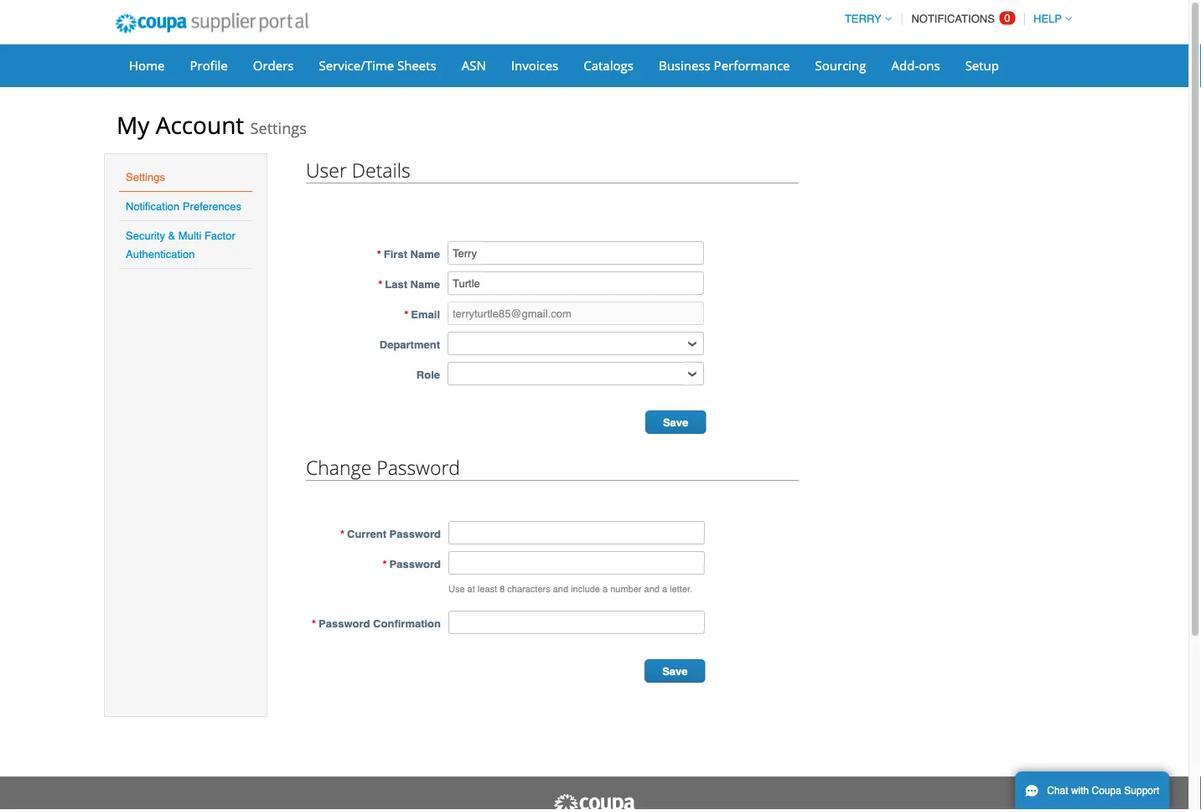 Task type: locate. For each thing, give the bounding box(es) containing it.
0 vertical spatial name
[[410, 248, 440, 260]]

performance
[[714, 57, 790, 74]]

setup
[[965, 57, 999, 74]]

1 vertical spatial name
[[410, 278, 440, 290]]

catalogs link
[[573, 53, 644, 78]]

orders
[[253, 57, 294, 74]]

password left confirmation
[[319, 617, 370, 630]]

coupa supplier portal image
[[104, 3, 320, 44], [552, 794, 636, 810]]

save
[[663, 417, 688, 429], [662, 665, 688, 678]]

and right number at the bottom right of the page
[[644, 584, 660, 595]]

name for * last name
[[410, 278, 440, 290]]

terry
[[845, 13, 882, 25]]

profile
[[190, 57, 228, 74]]

profile link
[[179, 53, 239, 78]]

1 horizontal spatial settings
[[250, 118, 307, 139]]

a
[[603, 584, 608, 595], [662, 584, 667, 595]]

navigation
[[837, 3, 1072, 35]]

0 vertical spatial save
[[663, 417, 688, 429]]

* first name
[[377, 248, 440, 260]]

terry link
[[837, 13, 892, 25]]

password
[[377, 454, 460, 480], [389, 528, 441, 540], [389, 558, 441, 570], [319, 617, 370, 630]]

* for * password
[[383, 558, 387, 570]]

chat with coupa support
[[1047, 785, 1159, 797]]

0 vertical spatial settings
[[250, 118, 307, 139]]

* password confirmation
[[312, 617, 441, 630]]

characters
[[507, 584, 550, 595]]

settings up the notification
[[126, 171, 165, 183]]

0 horizontal spatial coupa supplier portal image
[[104, 3, 320, 44]]

1 vertical spatial save button
[[645, 660, 705, 683]]

role
[[416, 368, 440, 381]]

coupa
[[1092, 785, 1121, 797]]

0 horizontal spatial settings
[[126, 171, 165, 183]]

invoices link
[[500, 53, 569, 78]]

0 horizontal spatial a
[[603, 584, 608, 595]]

home link
[[118, 53, 176, 78]]

password down * current password
[[389, 558, 441, 570]]

name
[[410, 248, 440, 260], [410, 278, 440, 290]]

1 vertical spatial save
[[662, 665, 688, 678]]

2 a from the left
[[662, 584, 667, 595]]

save button
[[645, 411, 706, 434], [645, 660, 705, 683]]

1 a from the left
[[603, 584, 608, 595]]

orders link
[[242, 53, 305, 78]]

2 name from the top
[[410, 278, 440, 290]]

password for * password
[[389, 558, 441, 570]]

current
[[347, 528, 386, 540]]

navigation containing notifications 0
[[837, 3, 1072, 35]]

and
[[553, 584, 568, 595], [644, 584, 660, 595]]

None text field
[[448, 241, 704, 265], [448, 302, 704, 325], [448, 241, 704, 265], [448, 302, 704, 325]]

service/time
[[319, 57, 394, 74]]

support
[[1124, 785, 1159, 797]]

2 and from the left
[[644, 584, 660, 595]]

department
[[379, 338, 440, 351]]

1 vertical spatial settings
[[126, 171, 165, 183]]

*
[[377, 248, 381, 260], [378, 278, 382, 290], [404, 308, 408, 321], [340, 528, 344, 540], [383, 558, 387, 570], [312, 617, 316, 630]]

None text field
[[448, 272, 704, 295]]

1 horizontal spatial a
[[662, 584, 667, 595]]

account
[[156, 109, 244, 141]]

security & multi factor authentication
[[126, 229, 235, 260]]

None password field
[[448, 521, 705, 545], [448, 551, 705, 575], [448, 611, 705, 634], [448, 521, 705, 545], [448, 551, 705, 575], [448, 611, 705, 634]]

1 horizontal spatial coupa supplier portal image
[[552, 794, 636, 810]]

multi
[[178, 229, 201, 242]]

factor
[[204, 229, 235, 242]]

0 vertical spatial save button
[[645, 411, 706, 434]]

password for * password confirmation
[[319, 617, 370, 630]]

settings
[[250, 118, 307, 139], [126, 171, 165, 183]]

1 save from the top
[[663, 417, 688, 429]]

a right include
[[603, 584, 608, 595]]

letter.
[[670, 584, 692, 595]]

* for * email
[[404, 308, 408, 321]]

1 horizontal spatial and
[[644, 584, 660, 595]]

sourcing link
[[804, 53, 877, 78]]

asn link
[[451, 53, 497, 78]]

name right last
[[410, 278, 440, 290]]

0 vertical spatial coupa supplier portal image
[[104, 3, 320, 44]]

change password
[[306, 454, 460, 480]]

and left include
[[553, 584, 568, 595]]

password for change password
[[377, 454, 460, 480]]

a left letter.
[[662, 584, 667, 595]]

0 horizontal spatial and
[[553, 584, 568, 595]]

* email
[[404, 308, 440, 321]]

notification
[[126, 200, 180, 212]]

setup link
[[954, 53, 1010, 78]]

chat
[[1047, 785, 1068, 797]]

preferences
[[183, 200, 241, 212]]

password up * password at the left bottom
[[389, 528, 441, 540]]

1 name from the top
[[410, 248, 440, 260]]

security & multi factor authentication link
[[126, 229, 235, 260]]

* current password
[[340, 528, 441, 540]]

add-ons
[[891, 57, 940, 74]]

asn
[[462, 57, 486, 74]]

settings down orders link
[[250, 118, 307, 139]]

password up * current password
[[377, 454, 460, 480]]

name right "first"
[[410, 248, 440, 260]]

2 save from the top
[[662, 665, 688, 678]]



Task type: describe. For each thing, give the bounding box(es) containing it.
chat with coupa support button
[[1015, 772, 1169, 810]]

settings inside my account settings
[[250, 118, 307, 139]]

security
[[126, 229, 165, 242]]

service/time sheets
[[319, 57, 436, 74]]

* last name
[[378, 278, 440, 290]]

2 save button from the top
[[645, 660, 705, 683]]

0
[[1004, 12, 1010, 24]]

at
[[467, 584, 475, 595]]

8
[[500, 584, 505, 595]]

include
[[571, 584, 600, 595]]

notifications 0
[[911, 12, 1010, 25]]

last
[[385, 278, 407, 290]]

1 save button from the top
[[645, 411, 706, 434]]

save for 1st "save" "button" from the bottom
[[662, 665, 688, 678]]

* for * current password
[[340, 528, 344, 540]]

business performance
[[659, 57, 790, 74]]

details
[[352, 157, 410, 183]]

help
[[1033, 13, 1062, 25]]

business
[[659, 57, 711, 74]]

1 vertical spatial coupa supplier portal image
[[552, 794, 636, 810]]

notifications
[[911, 13, 995, 25]]

use
[[448, 584, 465, 595]]

* for * password confirmation
[[312, 617, 316, 630]]

notification preferences
[[126, 200, 241, 212]]

user details
[[306, 157, 410, 183]]

* for * last name
[[378, 278, 382, 290]]

ons
[[919, 57, 940, 74]]

&
[[168, 229, 175, 242]]

confirmation
[[373, 617, 441, 630]]

with
[[1071, 785, 1089, 797]]

1 and from the left
[[553, 584, 568, 595]]

name for * first name
[[410, 248, 440, 260]]

* for * first name
[[377, 248, 381, 260]]

save for second "save" "button" from the bottom
[[663, 417, 688, 429]]

change
[[306, 454, 372, 480]]

settings link
[[126, 171, 165, 183]]

help link
[[1026, 13, 1072, 25]]

least
[[478, 584, 497, 595]]

email
[[411, 308, 440, 321]]

* password
[[383, 558, 441, 570]]

notification preferences link
[[126, 200, 241, 212]]

add-
[[891, 57, 919, 74]]

user
[[306, 157, 347, 183]]

add-ons link
[[880, 53, 951, 78]]

use at least 8 characters and include a number and a letter.
[[448, 584, 692, 595]]

home
[[129, 57, 165, 74]]

invoices
[[511, 57, 558, 74]]

number
[[610, 584, 642, 595]]

my
[[117, 109, 150, 141]]

first
[[384, 248, 407, 260]]

sourcing
[[815, 57, 866, 74]]

catalogs
[[584, 57, 634, 74]]

service/time sheets link
[[308, 53, 447, 78]]

sheets
[[397, 57, 436, 74]]

my account settings
[[117, 109, 307, 141]]

business performance link
[[648, 53, 801, 78]]

authentication
[[126, 248, 195, 260]]



Task type: vqa. For each thing, say whether or not it's contained in the screenshot.
Admin link
no



